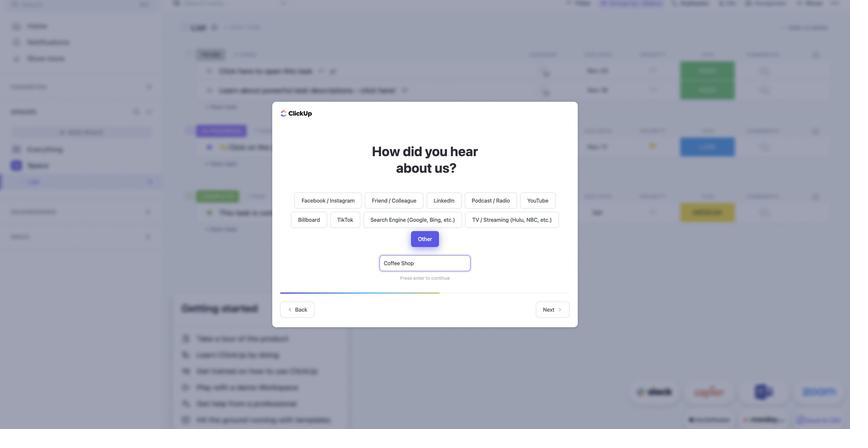 Task type: locate. For each thing, give the bounding box(es) containing it.
(hulu,
[[510, 217, 525, 223]]

etc.) right bing,
[[444, 217, 455, 223]]

/ for podcast
[[493, 198, 495, 204]]

etc.)
[[444, 217, 455, 223], [541, 217, 552, 223]]

back button
[[280, 302, 315, 318]]

clickup logo image
[[281, 110, 312, 117]]

podcast / radio button
[[465, 193, 517, 209]]

streaming
[[484, 217, 509, 223]]

/
[[327, 198, 329, 204], [389, 198, 391, 204], [493, 198, 495, 204], [481, 217, 482, 223]]

1 horizontal spatial etc.)
[[541, 217, 552, 223]]

/ left radio at the top of page
[[493, 198, 495, 204]]

etc.) right nbc,
[[541, 217, 552, 223]]

youtube button
[[521, 193, 556, 209]]

podcast / radio
[[472, 198, 510, 204]]

back
[[295, 307, 308, 313]]

billboard button
[[291, 212, 327, 228]]

us?
[[435, 160, 457, 176]]

colleague
[[392, 198, 417, 204]]

/ right facebook
[[327, 198, 329, 204]]

engine
[[389, 217, 406, 223]]

/ for tv
[[481, 217, 482, 223]]

did
[[403, 144, 422, 159]]

0 horizontal spatial etc.)
[[444, 217, 455, 223]]

/ right tv
[[481, 217, 482, 223]]

enter
[[414, 276, 425, 281]]

you
[[425, 144, 448, 159]]

to
[[426, 276, 430, 281]]

radio
[[496, 198, 510, 204]]

/ right friend
[[389, 198, 391, 204]]

tv / streaming (hulu, nbc, etc.)
[[473, 217, 552, 223]]

how
[[372, 144, 400, 159]]

tv / streaming (hulu, nbc, etc.) button
[[466, 212, 559, 228]]

search
[[371, 217, 388, 223]]

(google,
[[407, 217, 429, 223]]

tiktok
[[337, 217, 353, 223]]

friend / colleague button
[[365, 193, 424, 209]]



Task type: vqa. For each thing, say whether or not it's contained in the screenshot.
Task 2's to do cell
no



Task type: describe. For each thing, give the bounding box(es) containing it.
other button
[[411, 232, 439, 248]]

bing,
[[430, 217, 443, 223]]

continue
[[432, 276, 450, 281]]

facebook / instagram button
[[295, 193, 362, 209]]

facebook / instagram
[[302, 198, 355, 204]]

tiktok button
[[330, 212, 360, 228]]

friend
[[372, 198, 388, 204]]

instagram
[[330, 198, 355, 204]]

next button
[[536, 302, 570, 318]]

linkedin button
[[427, 193, 462, 209]]

about
[[396, 160, 432, 176]]

other
[[418, 237, 432, 243]]

press
[[400, 276, 412, 281]]

friend / colleague
[[372, 198, 417, 204]]

press enter to continue
[[400, 276, 450, 281]]

hear
[[451, 144, 478, 159]]

linkedin
[[434, 198, 455, 204]]

facebook
[[302, 198, 326, 204]]

search engine (google, bing, etc.) button
[[364, 212, 462, 228]]

billboard
[[298, 217, 320, 223]]

tv
[[473, 217, 479, 223]]

youtube
[[528, 198, 549, 204]]

next
[[543, 307, 555, 313]]

/ for friend
[[389, 198, 391, 204]]

nbc,
[[527, 217, 539, 223]]

podcast
[[472, 198, 492, 204]]

search engine (google, bing, etc.)
[[371, 217, 455, 223]]

Please specify... field
[[380, 256, 471, 272]]

2 etc.) from the left
[[541, 217, 552, 223]]

1 etc.) from the left
[[444, 217, 455, 223]]

/ for facebook
[[327, 198, 329, 204]]

how did you hear about us?
[[372, 144, 478, 176]]



